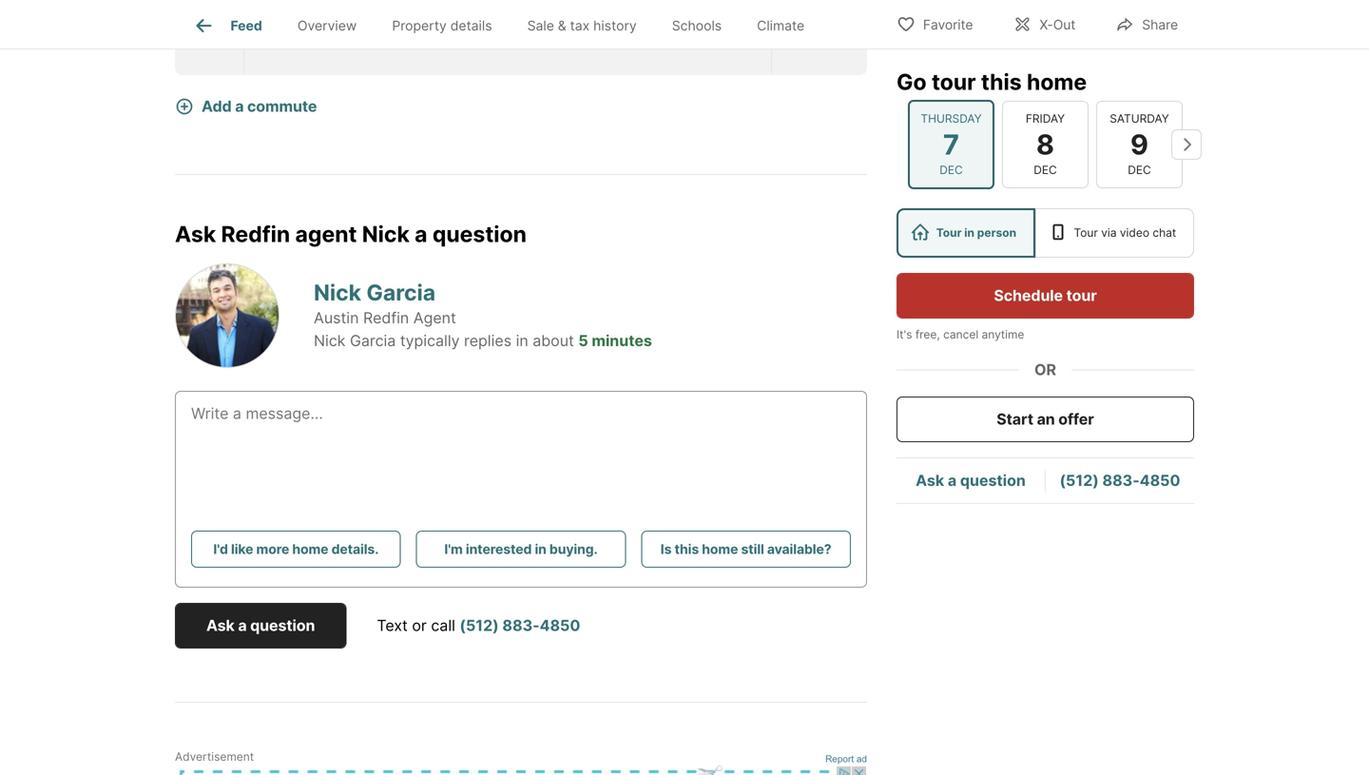 Task type: vqa. For each thing, say whether or not it's contained in the screenshot.
Pacific
no



Task type: locate. For each thing, give the bounding box(es) containing it.
dec for 9
[[1128, 163, 1152, 177]]

via
[[1102, 226, 1117, 240]]

0 horizontal spatial this
[[675, 541, 699, 557]]

tour in person option
[[897, 208, 1036, 258]]

minutes
[[592, 331, 652, 350]]

text
[[377, 616, 408, 635]]

is this home still available? button
[[641, 531, 851, 568]]

in left about
[[516, 331, 529, 350]]

home right more
[[292, 541, 329, 557]]

commute
[[247, 97, 317, 116]]

tour left via
[[1074, 226, 1098, 240]]

tour up thursday
[[932, 68, 976, 95]]

this right is
[[675, 541, 699, 557]]

0 vertical spatial (512) 883-4850 link
[[1060, 471, 1181, 490]]

this inside button
[[675, 541, 699, 557]]

tour
[[937, 226, 962, 240], [1074, 226, 1098, 240]]

nick up nick garcia link
[[362, 221, 410, 247]]

agent
[[414, 308, 456, 327]]

1 vertical spatial tour
[[1067, 286, 1097, 305]]

garcia up agent
[[367, 279, 436, 306]]

nick
[[362, 221, 410, 247], [314, 279, 362, 306], [314, 331, 346, 350]]

0 horizontal spatial in
[[516, 331, 529, 350]]

ad region
[[175, 766, 868, 775]]

this
[[982, 68, 1022, 95], [675, 541, 699, 557]]

sale
[[528, 17, 554, 34]]

austin,
[[578, 28, 627, 47]]

1 vertical spatial question
[[961, 471, 1026, 490]]

0 horizontal spatial 4850
[[540, 616, 581, 635]]

1 vertical spatial garcia
[[350, 331, 396, 350]]

2 dec from the left
[[1034, 163, 1058, 177]]

home left still at the bottom of page
[[702, 541, 738, 557]]

dec
[[940, 163, 963, 177], [1034, 163, 1058, 177], [1128, 163, 1152, 177]]

redfin left agent
[[221, 221, 290, 247]]

schools tab
[[655, 3, 740, 49]]

next image
[[1172, 129, 1202, 160]]

None button
[[908, 100, 995, 189], [1003, 101, 1089, 188], [1097, 101, 1183, 188], [908, 100, 995, 189], [1003, 101, 1089, 188], [1097, 101, 1183, 188]]

feed link
[[193, 14, 262, 37]]

tour right schedule
[[1067, 286, 1097, 305]]

friday
[[1026, 112, 1065, 125]]

2 tour from the left
[[1074, 226, 1098, 240]]

in inside button
[[535, 541, 547, 557]]

(512) 883-4850 link down i'm interested in buying. button
[[460, 616, 581, 635]]

(512) down the offer
[[1060, 471, 1099, 490]]

1 horizontal spatial dec
[[1034, 163, 1058, 177]]

still
[[741, 541, 765, 557]]

1 horizontal spatial tour
[[1074, 226, 1098, 240]]

it's
[[897, 328, 913, 341]]

redfin down nick garcia link
[[363, 308, 409, 327]]

list box
[[897, 208, 1195, 258]]

(512)
[[1060, 471, 1099, 490], [460, 616, 499, 635]]

0 vertical spatial 883-
[[1103, 471, 1140, 490]]

ask a question button
[[175, 603, 347, 649]]

nick up 'austin'
[[314, 279, 362, 306]]

tour via video chat
[[1074, 226, 1177, 240]]

this up thursday
[[982, 68, 1022, 95]]

home for this
[[1027, 68, 1087, 95]]

list box containing tour in person
[[897, 208, 1195, 258]]

home inside i'd like more home details. button
[[292, 541, 329, 557]]

dec down "7"
[[940, 163, 963, 177]]

0 horizontal spatial dec
[[940, 163, 963, 177]]

home
[[1027, 68, 1087, 95], [292, 541, 329, 557], [702, 541, 738, 557]]

sale & tax history
[[528, 17, 637, 34]]

saturday 9 dec
[[1110, 112, 1170, 177]]

0 vertical spatial question
[[433, 221, 527, 247]]

1 horizontal spatial 883-
[[1103, 471, 1140, 490]]

1 horizontal spatial home
[[702, 541, 738, 557]]

2 horizontal spatial home
[[1027, 68, 1087, 95]]

1 horizontal spatial (512) 883-4850 link
[[1060, 471, 1181, 490]]

1 vertical spatial in
[[516, 331, 529, 350]]

(512) right call
[[460, 616, 499, 635]]

tab list
[[175, 0, 838, 49]]

0 vertical spatial 4850
[[1140, 471, 1181, 490]]

2 horizontal spatial dec
[[1128, 163, 1152, 177]]

0 horizontal spatial (512) 883-4850 link
[[460, 616, 581, 635]]

ask a question down start
[[916, 471, 1026, 490]]

2 vertical spatial question
[[250, 616, 315, 635]]

or
[[412, 616, 427, 635]]

ask a question down more
[[206, 616, 315, 635]]

in left person
[[965, 226, 975, 240]]

is this home still available?
[[661, 541, 832, 557]]

(512) 883-4850 link down the offer
[[1060, 471, 1181, 490]]

garcia down 'austin'
[[350, 331, 396, 350]]

2 vertical spatial nick
[[314, 331, 346, 350]]

dec down 9
[[1128, 163, 1152, 177]]

0 horizontal spatial home
[[292, 541, 329, 557]]

0 vertical spatial ask
[[175, 221, 216, 247]]

ask a question
[[916, 471, 1026, 490], [206, 616, 315, 635]]

(512) 883-4850 link
[[1060, 471, 1181, 490], [460, 616, 581, 635]]

question down start
[[961, 471, 1026, 490]]

climate tab
[[740, 3, 823, 49]]

3 dec from the left
[[1128, 163, 1152, 177]]

2 vertical spatial in
[[535, 541, 547, 557]]

1 horizontal spatial tour
[[1067, 286, 1097, 305]]

4850
[[1140, 471, 1181, 490], [540, 616, 581, 635]]

1 horizontal spatial (512)
[[1060, 471, 1099, 490]]

dec down 8
[[1034, 163, 1058, 177]]

climate
[[757, 17, 805, 34]]

2 horizontal spatial in
[[965, 226, 975, 240]]

1 horizontal spatial ask a question
[[916, 471, 1026, 490]]

question down more
[[250, 616, 315, 635]]

1 tour from the left
[[937, 226, 962, 240]]

1 horizontal spatial question
[[433, 221, 527, 247]]

in left buying.
[[535, 541, 547, 557]]

0 horizontal spatial tour
[[937, 226, 962, 240]]

schedule
[[994, 286, 1063, 305]]

0 vertical spatial nick
[[362, 221, 410, 247]]

congress
[[372, 28, 440, 47]]

dec inside friday 8 dec
[[1034, 163, 1058, 177]]

1 horizontal spatial in
[[535, 541, 547, 557]]

2 vertical spatial ask
[[206, 616, 235, 635]]

tour in person
[[937, 226, 1017, 240]]

austin
[[314, 308, 359, 327]]

1 vertical spatial this
[[675, 541, 699, 557]]

1 vertical spatial redfin
[[363, 308, 409, 327]]

nick garcia link
[[314, 279, 436, 306]]

1 horizontal spatial redfin
[[363, 308, 409, 327]]

garcia
[[367, 279, 436, 306], [350, 331, 396, 350]]

friday 8 dec
[[1026, 112, 1065, 177]]

0 vertical spatial in
[[965, 226, 975, 240]]

property details
[[392, 17, 492, 34]]

question up nick garcia austin redfin agent nick garcia typically replies in about 5 minutes
[[433, 221, 527, 247]]

tour
[[932, 68, 976, 95], [1067, 286, 1097, 305]]

i'd like more home details. button
[[191, 531, 401, 568]]

dec for 8
[[1034, 163, 1058, 177]]

1 vertical spatial 883-
[[503, 616, 540, 635]]

1 horizontal spatial this
[[982, 68, 1022, 95]]

tour for go
[[932, 68, 976, 95]]

tour left person
[[937, 226, 962, 240]]

add
[[202, 97, 232, 116]]

ask inside button
[[206, 616, 235, 635]]

tour inside button
[[1067, 286, 1097, 305]]

ask a question inside ask a question button
[[206, 616, 315, 635]]

ask
[[175, 221, 216, 247], [916, 471, 945, 490], [206, 616, 235, 635]]

2 horizontal spatial question
[[961, 471, 1026, 490]]

offer
[[1059, 410, 1095, 429]]

available?
[[768, 541, 832, 557]]

tx,
[[631, 28, 655, 47]]

dec inside thursday 7 dec
[[940, 163, 963, 177]]

1 vertical spatial (512)
[[460, 616, 499, 635]]

0 horizontal spatial question
[[250, 616, 315, 635]]

0 vertical spatial (512)
[[1060, 471, 1099, 490]]

1 dec from the left
[[940, 163, 963, 177]]

typically
[[400, 331, 460, 350]]

more
[[256, 541, 289, 557]]

0 horizontal spatial tour
[[932, 68, 976, 95]]

property
[[392, 17, 447, 34]]

nick down 'austin'
[[314, 331, 346, 350]]

share button
[[1100, 4, 1195, 43]]

dec inside saturday 9 dec
[[1128, 163, 1152, 177]]

0 horizontal spatial ask a question
[[206, 616, 315, 635]]

home up friday
[[1027, 68, 1087, 95]]

38 mins to 816 congress avenue suite 900, austin, tx, usa
[[260, 28, 691, 47]]

816
[[342, 28, 368, 47]]

0 vertical spatial redfin
[[221, 221, 290, 247]]

go
[[897, 68, 927, 95]]

x-out button
[[997, 4, 1092, 43]]

redfin
[[221, 221, 290, 247], [363, 308, 409, 327]]

sale & tax history tab
[[510, 3, 655, 49]]

1 vertical spatial ask a question
[[206, 616, 315, 635]]

question
[[433, 221, 527, 247], [961, 471, 1026, 490], [250, 616, 315, 635]]

like
[[231, 541, 253, 557]]

0 horizontal spatial redfin
[[221, 221, 290, 247]]

0 vertical spatial ask a question
[[916, 471, 1026, 490]]

0 horizontal spatial (512)
[[460, 616, 499, 635]]

0 vertical spatial tour
[[932, 68, 976, 95]]

in
[[965, 226, 975, 240], [516, 331, 529, 350], [535, 541, 547, 557]]

austin redfin agentnick garcia image
[[175, 263, 280, 368]]



Task type: describe. For each thing, give the bounding box(es) containing it.
property details tab
[[375, 3, 510, 49]]

start
[[997, 410, 1034, 429]]

about
[[533, 331, 574, 350]]

interested
[[466, 541, 532, 557]]

i'd like more home details.
[[213, 541, 379, 557]]

text or call (512) 883-4850
[[377, 616, 581, 635]]

question inside button
[[250, 616, 315, 635]]

details.
[[332, 541, 379, 557]]

report
[[826, 754, 854, 764]]

x-out
[[1040, 17, 1076, 33]]

8
[[1037, 128, 1055, 161]]

share
[[1143, 17, 1179, 33]]

ad
[[857, 754, 868, 764]]

history
[[594, 17, 637, 34]]

a inside ask a question button
[[238, 616, 247, 635]]

add a commute button
[[175, 85, 348, 129]]

Write a message... text field
[[191, 402, 851, 471]]

anytime
[[982, 328, 1025, 341]]

person
[[978, 226, 1017, 240]]

an
[[1037, 410, 1055, 429]]

overview tab
[[280, 3, 375, 49]]

1 horizontal spatial 4850
[[1140, 471, 1181, 490]]

nick garcia austin redfin agent nick garcia typically replies in about 5 minutes
[[314, 279, 652, 350]]

i'm interested in buying. button
[[416, 531, 626, 568]]

schedule tour button
[[897, 273, 1195, 319]]

9
[[1131, 128, 1149, 161]]

home for more
[[292, 541, 329, 557]]

chat
[[1153, 226, 1177, 240]]

dec for 7
[[940, 163, 963, 177]]

or
[[1035, 361, 1057, 379]]

1 vertical spatial ask
[[916, 471, 945, 490]]

mins
[[283, 28, 319, 47]]

advertisement
[[175, 750, 254, 764]]

tax
[[570, 17, 590, 34]]

buying.
[[550, 541, 598, 557]]

out
[[1054, 17, 1076, 33]]

in inside nick garcia austin redfin agent nick garcia typically replies in about 5 minutes
[[516, 331, 529, 350]]

7
[[943, 128, 960, 161]]

overview
[[298, 17, 357, 34]]

0 vertical spatial garcia
[[367, 279, 436, 306]]

900,
[[541, 28, 573, 47]]

start an offer button
[[897, 397, 1195, 442]]

favorite
[[923, 17, 973, 33]]

report ad
[[826, 754, 868, 764]]

1 vertical spatial nick
[[314, 279, 362, 306]]

suite
[[502, 28, 537, 47]]

i'm interested in buying.
[[445, 541, 598, 557]]

thursday 7 dec
[[921, 112, 982, 177]]

it's free, cancel anytime
[[897, 328, 1025, 341]]

ask redfin agent nick a question
[[175, 221, 527, 247]]

38
[[260, 28, 280, 47]]

redfin inside nick garcia austin redfin agent nick garcia typically replies in about 5 minutes
[[363, 308, 409, 327]]

saturday
[[1110, 112, 1170, 125]]

schedule tour
[[994, 286, 1097, 305]]

replies
[[464, 331, 512, 350]]

options
[[791, 28, 849, 47]]

i'm
[[445, 541, 463, 557]]

tour for tour in person
[[937, 226, 962, 240]]

is
[[661, 541, 672, 557]]

i'd
[[213, 541, 228, 557]]

1 vertical spatial (512) 883-4850 link
[[460, 616, 581, 635]]

a inside add a commute button
[[235, 97, 244, 116]]

schools
[[672, 17, 722, 34]]

0 vertical spatial this
[[982, 68, 1022, 95]]

to
[[323, 28, 337, 47]]

thursday
[[921, 112, 982, 125]]

options button
[[772, 4, 868, 72]]

x-
[[1040, 17, 1054, 33]]

usa
[[659, 28, 691, 47]]

1 vertical spatial 4850
[[540, 616, 581, 635]]

(512) 883-4850
[[1060, 471, 1181, 490]]

feed
[[231, 17, 262, 34]]

tab list containing feed
[[175, 0, 838, 49]]

5
[[579, 331, 588, 350]]

details
[[451, 17, 492, 34]]

tour for tour via video chat
[[1074, 226, 1098, 240]]

add a commute
[[202, 97, 317, 116]]

tour via video chat option
[[1036, 208, 1195, 258]]

favorite button
[[881, 4, 990, 43]]

tour for schedule
[[1067, 286, 1097, 305]]

avenue
[[445, 28, 498, 47]]

go tour this home
[[897, 68, 1087, 95]]

report ad button
[[826, 754, 868, 768]]

agent
[[295, 221, 357, 247]]

home inside is this home still available? button
[[702, 541, 738, 557]]

start an offer
[[997, 410, 1095, 429]]

free,
[[916, 328, 941, 341]]

call
[[431, 616, 456, 635]]

video
[[1120, 226, 1150, 240]]

in inside option
[[965, 226, 975, 240]]

0 horizontal spatial 883-
[[503, 616, 540, 635]]

&
[[558, 17, 567, 34]]



